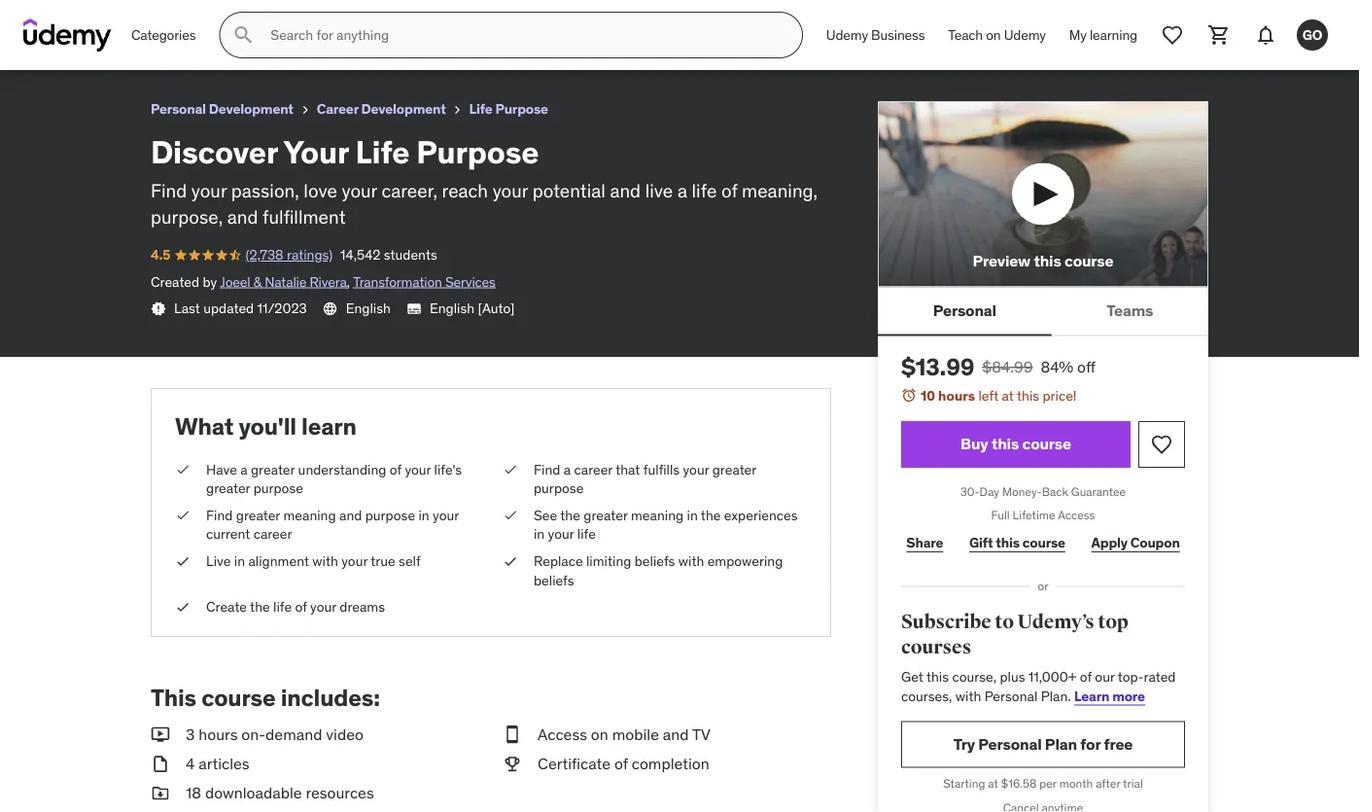 Task type: vqa. For each thing, say whether or not it's contained in the screenshot.
the - inside Advanced AC Drive- VFD, Servo & Stepper - Powerflex & Delta
no



Task type: locate. For each thing, give the bounding box(es) containing it.
with down find greater meaning and purpose in your current career
[[313, 552, 338, 570]]

(2,738 ratings) up natalie
[[246, 246, 333, 263]]

in down find a career that fulfills your greater purpose
[[687, 506, 698, 524]]

the for see the greater meaning in the experiences in your life
[[561, 506, 581, 524]]

personal button
[[878, 287, 1052, 334]]

0 horizontal spatial the
[[250, 598, 270, 616]]

0 vertical spatial students
[[196, 34, 250, 51]]

1 vertical spatial life
[[469, 100, 493, 118]]

2 horizontal spatial life
[[469, 100, 493, 118]]

access
[[1058, 508, 1096, 523], [538, 724, 588, 744]]

try
[[954, 734, 976, 754]]

true
[[371, 552, 396, 570]]

find
[[151, 179, 187, 203], [534, 461, 561, 478], [206, 506, 233, 524]]

1 vertical spatial beliefs
[[534, 571, 575, 589]]

in down 'see'
[[534, 525, 545, 543]]

learn more
[[1075, 687, 1146, 705]]

this inside get this course, plus 11,000+ of our top-rated courses, with personal plan.
[[927, 668, 949, 686]]

this right preview
[[1034, 251, 1062, 271]]

0 horizontal spatial career
[[254, 525, 292, 543]]

1 horizontal spatial beliefs
[[635, 552, 675, 570]]

of left life's
[[390, 461, 402, 478]]

life inside discover your life purpose find your passion, love your career, reach your potential and live a life of meaning, purpose, and fulfillment
[[692, 179, 717, 203]]

0 horizontal spatial life
[[273, 598, 292, 616]]

find inside discover your life purpose find your passion, love your career, reach your potential and live a life of meaning, purpose, and fulfillment
[[151, 179, 187, 203]]

this inside gift this course 'link'
[[996, 534, 1020, 552]]

1 horizontal spatial career
[[574, 461, 613, 478]]

30-day money-back guarantee full lifetime access
[[961, 484, 1127, 523]]

more
[[1113, 687, 1146, 705]]

2 small image from the top
[[151, 783, 170, 805]]

xsmall image left career
[[297, 102, 313, 118]]

2 horizontal spatial find
[[534, 461, 561, 478]]

articles
[[199, 754, 250, 774]]

2 meaning from the left
[[631, 506, 684, 524]]

life inside life purpose link
[[469, 100, 493, 118]]

1 vertical spatial on
[[591, 724, 609, 744]]

purpose down you'll
[[254, 480, 303, 497]]

your inside see the greater meaning in the experiences in your life
[[548, 525, 574, 543]]

coupon
[[1131, 534, 1181, 552]]

career development link
[[317, 97, 446, 121]]

0 vertical spatial on
[[987, 26, 1001, 43]]

have
[[206, 461, 237, 478]]

of left the meaning,
[[722, 179, 738, 203]]

at
[[1002, 387, 1014, 404], [989, 776, 999, 791]]

0 horizontal spatial on
[[591, 724, 609, 744]]

course inside buy this course button
[[1023, 434, 1072, 454]]

30-
[[961, 484, 980, 499]]

0 horizontal spatial discover
[[16, 8, 80, 28]]

a left the that
[[564, 461, 571, 478]]

0 vertical spatial life
[[119, 8, 147, 28]]

trial
[[1124, 776, 1144, 791]]

potential
[[533, 179, 606, 203]]

students right categories
[[196, 34, 250, 51]]

(2,738 ratings) down discover your life purpose
[[58, 34, 145, 51]]

2 horizontal spatial a
[[678, 179, 688, 203]]

1 horizontal spatial hours
[[939, 387, 976, 404]]

life down alignment at the bottom of the page
[[273, 598, 292, 616]]

1 udemy from the left
[[827, 26, 869, 43]]

14,542 students up personal development
[[153, 34, 250, 51]]

0 horizontal spatial hours
[[199, 724, 238, 744]]

life for discover your life purpose find your passion, love your career, reach your potential and live a life of meaning, purpose, and fulfillment
[[355, 132, 410, 171]]

1 horizontal spatial purpose
[[365, 506, 415, 524]]

1 horizontal spatial udemy
[[1004, 26, 1046, 43]]

0 horizontal spatial 14,542 students
[[153, 34, 250, 51]]

greater up limiting at the bottom left
[[584, 506, 628, 524]]

english down services
[[430, 300, 475, 317]]

english for english
[[346, 300, 391, 317]]

with for empowering
[[679, 552, 705, 570]]

your for discover your life purpose
[[83, 8, 116, 28]]

84%
[[1041, 357, 1074, 377]]

1 vertical spatial 4.5
[[151, 246, 170, 263]]

the right create
[[250, 598, 270, 616]]

1 horizontal spatial with
[[679, 552, 705, 570]]

with for your
[[313, 552, 338, 570]]

life up discover your life purpose find your passion, love your career, reach your potential and live a life of meaning, purpose, and fulfillment
[[469, 100, 493, 118]]

udemy left business
[[827, 26, 869, 43]]

of down live in alignment with your true self
[[295, 598, 307, 616]]

of left our
[[1080, 668, 1092, 686]]

xsmall image for see
[[503, 506, 518, 525]]

personal down the plus
[[985, 687, 1038, 705]]

ratings) up created by joeel & natalie rivera , transformation services
[[287, 246, 333, 263]]

a right live
[[678, 179, 688, 203]]

0 vertical spatial hours
[[939, 387, 976, 404]]

udemy image
[[23, 18, 112, 52]]

1 horizontal spatial ratings)
[[287, 246, 333, 263]]

0 horizontal spatial (2,738
[[58, 34, 96, 51]]

life up limiting at the bottom left
[[578, 525, 596, 543]]

gift this course link
[[965, 524, 1071, 563]]

1 horizontal spatial at
[[1002, 387, 1014, 404]]

1 vertical spatial access
[[538, 724, 588, 744]]

1 horizontal spatial life
[[578, 525, 596, 543]]

get this course, plus 11,000+ of our top-rated courses, with personal plan.
[[902, 668, 1176, 705]]

greater down you'll
[[251, 461, 295, 478]]

0 vertical spatial access
[[1058, 508, 1096, 523]]

purpose down search for anything text field
[[496, 100, 549, 118]]

reach
[[442, 179, 488, 203]]

a right have
[[240, 461, 248, 478]]

and down have a greater understanding of your life's greater purpose
[[339, 506, 362, 524]]

life's
[[434, 461, 462, 478]]

xsmall image left create
[[175, 598, 191, 617]]

and left live
[[610, 179, 641, 203]]

your right love
[[342, 179, 377, 203]]

1 horizontal spatial the
[[561, 506, 581, 524]]

on right teach at top right
[[987, 26, 1001, 43]]

access inside 30-day money-back guarantee full lifetime access
[[1058, 508, 1096, 523]]

your down 'see'
[[548, 525, 574, 543]]

(2,738 ratings)
[[58, 34, 145, 51], [246, 246, 333, 263]]

live in alignment with your true self
[[206, 552, 421, 570]]

live
[[646, 179, 673, 203]]

development down submit search image
[[209, 100, 294, 118]]

personal inside button
[[934, 300, 997, 320]]

xsmall image
[[450, 102, 466, 118], [151, 301, 166, 317], [175, 460, 191, 479], [503, 460, 518, 479], [175, 552, 191, 571], [503, 552, 518, 571], [175, 598, 191, 617]]

go link
[[1290, 12, 1336, 58]]

this for gift
[[996, 534, 1020, 552]]

0 horizontal spatial a
[[240, 461, 248, 478]]

1 development from the left
[[209, 100, 294, 118]]

2 vertical spatial life
[[273, 598, 292, 616]]

find for find greater meaning and purpose in your current career
[[206, 506, 233, 524]]

find up 'see'
[[534, 461, 561, 478]]

0 horizontal spatial access
[[538, 724, 588, 744]]

share
[[907, 534, 944, 552]]

meaning down have a greater understanding of your life's greater purpose
[[283, 506, 336, 524]]

18
[[186, 783, 201, 803]]

course up "back"
[[1023, 434, 1072, 454]]

1 horizontal spatial 14,542 students
[[341, 246, 437, 263]]

purpose inside find a career that fulfills your greater purpose
[[534, 480, 584, 497]]

greater up current at the bottom of page
[[236, 506, 280, 524]]

course language image
[[323, 301, 338, 317]]

0 vertical spatial 14,542 students
[[153, 34, 250, 51]]

1 vertical spatial small image
[[151, 783, 170, 805]]

0 horizontal spatial find
[[151, 179, 187, 203]]

0 vertical spatial 4.5
[[16, 34, 35, 51]]

learn
[[302, 412, 357, 441]]

personal down preview
[[934, 300, 997, 320]]

2 horizontal spatial with
[[956, 687, 982, 705]]

find greater meaning and purpose in your current career
[[206, 506, 459, 543]]

0 horizontal spatial ratings)
[[99, 34, 145, 51]]

1 vertical spatial career
[[254, 525, 292, 543]]

teams button
[[1052, 287, 1209, 334]]

0 vertical spatial career
[[574, 461, 613, 478]]

0 horizontal spatial your
[[83, 8, 116, 28]]

beliefs down replace
[[534, 571, 575, 589]]

greater
[[251, 461, 295, 478], [713, 461, 757, 478], [206, 480, 250, 497], [236, 506, 280, 524], [584, 506, 628, 524]]

this inside buy this course button
[[992, 434, 1020, 454]]

small image
[[503, 724, 522, 745], [151, 753, 170, 775], [503, 753, 522, 775]]

video
[[326, 724, 364, 744]]

2 development from the left
[[361, 100, 446, 118]]

hours right the 3
[[199, 724, 238, 744]]

0 vertical spatial 14,542
[[153, 34, 193, 51]]

11/2023
[[257, 300, 307, 317]]

0 horizontal spatial life
[[119, 8, 147, 28]]

$13.99 $84.99 84% off
[[902, 352, 1096, 382]]

a inside have a greater understanding of your life's greater purpose
[[240, 461, 248, 478]]

2 english from the left
[[430, 300, 475, 317]]

find inside find a career that fulfills your greater purpose
[[534, 461, 561, 478]]

understanding
[[298, 461, 387, 478]]

2 vertical spatial purpose
[[417, 132, 539, 171]]

of inside get this course, plus 11,000+ of our top-rated courses, with personal plan.
[[1080, 668, 1092, 686]]

purpose up true
[[365, 506, 415, 524]]

at left $16.58
[[989, 776, 999, 791]]

teach
[[949, 26, 983, 43]]

access up the certificate at the bottom left
[[538, 724, 588, 744]]

development right career
[[361, 100, 446, 118]]

1 horizontal spatial (2,738
[[246, 246, 284, 263]]

create the life of your dreams
[[206, 598, 385, 616]]

the left experiences
[[701, 506, 721, 524]]

lifetime
[[1013, 508, 1056, 523]]

my learning
[[1070, 26, 1138, 43]]

0 horizontal spatial udemy
[[827, 26, 869, 43]]

your inside find a career that fulfills your greater purpose
[[683, 461, 709, 478]]

personal development link
[[151, 97, 294, 121]]

1 horizontal spatial a
[[564, 461, 571, 478]]

your inside discover your life purpose find your passion, love your career, reach your potential and live a life of meaning, purpose, and fulfillment
[[283, 132, 349, 171]]

day
[[980, 484, 1000, 499]]

14,542 students
[[153, 34, 250, 51], [341, 246, 437, 263]]

14,542 students up transformation
[[341, 246, 437, 263]]

1 meaning from the left
[[283, 506, 336, 524]]

1 horizontal spatial your
[[283, 132, 349, 171]]

find inside find greater meaning and purpose in your current career
[[206, 506, 233, 524]]

my learning link
[[1058, 12, 1150, 58]]

&
[[253, 273, 262, 290]]

empowering
[[708, 552, 783, 570]]

alarm image
[[902, 387, 917, 403]]

meaning inside see the greater meaning in the experiences in your life
[[631, 506, 684, 524]]

xsmall image for live in alignment with your true self
[[175, 552, 191, 571]]

with inside replace limiting beliefs with empowering beliefs
[[679, 552, 705, 570]]

a for have a greater understanding of your life's greater purpose
[[240, 461, 248, 478]]

your right reach
[[493, 179, 528, 203]]

2 vertical spatial life
[[355, 132, 410, 171]]

14,542 up ,
[[341, 246, 381, 263]]

career
[[317, 100, 359, 118]]

a for find a career that fulfills your greater purpose
[[564, 461, 571, 478]]

preview this course
[[973, 251, 1114, 271]]

with inside get this course, plus 11,000+ of our top-rated courses, with personal plan.
[[956, 687, 982, 705]]

at right left
[[1002, 387, 1014, 404]]

4.5 up the created
[[151, 246, 170, 263]]

purpose up reach
[[417, 132, 539, 171]]

1 horizontal spatial on
[[987, 26, 1001, 43]]

course up the on-
[[201, 683, 276, 712]]

in right live at the left bottom of the page
[[234, 552, 245, 570]]

tab list
[[878, 287, 1209, 336]]

0 horizontal spatial development
[[209, 100, 294, 118]]

hours right 10 on the right of the page
[[939, 387, 976, 404]]

2 horizontal spatial purpose
[[534, 480, 584, 497]]

to
[[995, 611, 1014, 634]]

life down career development link in the top left of the page
[[355, 132, 410, 171]]

greater up experiences
[[713, 461, 757, 478]]

replace
[[534, 552, 583, 570]]

0 vertical spatial (2,738 ratings)
[[58, 34, 145, 51]]

0 vertical spatial purpose
[[150, 8, 212, 28]]

0 horizontal spatial students
[[196, 34, 250, 51]]

0 horizontal spatial at
[[989, 776, 999, 791]]

services
[[445, 273, 496, 290]]

0 vertical spatial find
[[151, 179, 187, 203]]

created
[[151, 273, 200, 290]]

this right buy
[[992, 434, 1020, 454]]

xsmall image right life's
[[503, 460, 518, 479]]

students
[[196, 34, 250, 51], [384, 246, 437, 263]]

hours for 3
[[199, 724, 238, 744]]

subscribe to udemy's top courses
[[902, 611, 1129, 659]]

your right "fulfills"
[[683, 461, 709, 478]]

4.5
[[16, 34, 35, 51], [151, 246, 170, 263]]

on
[[987, 26, 1001, 43], [591, 724, 609, 744]]

xsmall image down what on the bottom of page
[[175, 506, 191, 525]]

closed captions image
[[407, 301, 422, 316]]

xsmall image left live at the left bottom of the page
[[175, 552, 191, 571]]

in up self
[[419, 506, 430, 524]]

1 english from the left
[[346, 300, 391, 317]]

xsmall image left last
[[151, 301, 166, 317]]

and down passion,
[[227, 205, 258, 228]]

1 vertical spatial hours
[[199, 724, 238, 744]]

completion
[[632, 754, 710, 774]]

1 vertical spatial (2,738
[[246, 246, 284, 263]]

this
[[151, 683, 196, 712]]

14,542 down discover your life purpose
[[153, 34, 193, 51]]

joeel
[[220, 273, 250, 290]]

life right live
[[692, 179, 717, 203]]

18 downloadable resources
[[186, 783, 374, 803]]

courses,
[[902, 687, 953, 705]]

hours
[[939, 387, 976, 404], [199, 724, 238, 744]]

full
[[992, 508, 1010, 523]]

purpose for discover your life purpose find your passion, love your career, reach your potential and live a life of meaning, purpose, and fulfillment
[[417, 132, 539, 171]]

purpose left submit search image
[[150, 8, 212, 28]]

life for discover your life purpose
[[119, 8, 147, 28]]

for
[[1081, 734, 1101, 754]]

xsmall image left have
[[175, 460, 191, 479]]

1 horizontal spatial english
[[430, 300, 475, 317]]

with down see the greater meaning in the experiences in your life
[[679, 552, 705, 570]]

0 horizontal spatial purpose
[[254, 480, 303, 497]]

your inside have a greater understanding of your life's greater purpose
[[405, 461, 431, 478]]

4.5 down discover your life purpose
[[16, 34, 35, 51]]

this up 'courses,'
[[927, 668, 949, 686]]

get
[[902, 668, 924, 686]]

0 horizontal spatial english
[[346, 300, 391, 317]]

0 vertical spatial your
[[83, 8, 116, 28]]

udemy
[[827, 26, 869, 43], [1004, 26, 1046, 43]]

discover inside discover your life purpose find your passion, love your career, reach your potential and live a life of meaning, purpose, and fulfillment
[[151, 132, 278, 171]]

your left categories
[[83, 8, 116, 28]]

this right gift
[[996, 534, 1020, 552]]

your up love
[[283, 132, 349, 171]]

small image for access
[[503, 724, 522, 745]]

purpose up 'see'
[[534, 480, 584, 497]]

0 horizontal spatial meaning
[[283, 506, 336, 524]]

small image left 18
[[151, 783, 170, 805]]

your left the dreams at the left
[[310, 598, 336, 616]]

this inside preview this course 'button'
[[1034, 251, 1062, 271]]

1 vertical spatial discover
[[151, 132, 278, 171]]

1 vertical spatial find
[[534, 461, 561, 478]]

career up alignment at the bottom of the page
[[254, 525, 292, 543]]

course inside gift this course 'link'
[[1023, 534, 1066, 552]]

xsmall image left replace
[[503, 552, 518, 571]]

this for get
[[927, 668, 949, 686]]

(2,738 up &
[[246, 246, 284, 263]]

meaning down find a career that fulfills your greater purpose
[[631, 506, 684, 524]]

0 horizontal spatial with
[[313, 552, 338, 570]]

career left the that
[[574, 461, 613, 478]]

ratings) down discover your life purpose
[[99, 34, 145, 51]]

on for teach
[[987, 26, 1001, 43]]

love
[[304, 179, 337, 203]]

xsmall image left life purpose link
[[450, 102, 466, 118]]

1 horizontal spatial access
[[1058, 508, 1096, 523]]

life right udemy image in the top of the page
[[119, 8, 147, 28]]

1 small image from the top
[[151, 724, 170, 745]]

1 horizontal spatial life
[[355, 132, 410, 171]]

purpose inside discover your life purpose find your passion, love your career, reach your potential and live a life of meaning, purpose, and fulfillment
[[417, 132, 539, 171]]

life inside see the greater meaning in the experiences in your life
[[578, 525, 596, 543]]

discover for discover your life purpose
[[16, 8, 80, 28]]

see
[[534, 506, 558, 524]]

small image
[[151, 724, 170, 745], [151, 783, 170, 805]]

0 horizontal spatial xsmall image
[[175, 506, 191, 525]]

1 horizontal spatial development
[[361, 100, 446, 118]]

this left price!
[[1017, 387, 1040, 404]]

english for english [auto]
[[430, 300, 475, 317]]

small image left the 3
[[151, 724, 170, 745]]

2 vertical spatial find
[[206, 506, 233, 524]]

downloadable
[[205, 783, 302, 803]]

a inside find a career that fulfills your greater purpose
[[564, 461, 571, 478]]

1 horizontal spatial (2,738 ratings)
[[246, 246, 333, 263]]

1 vertical spatial your
[[283, 132, 349, 171]]

xsmall image
[[297, 102, 313, 118], [175, 506, 191, 525], [503, 506, 518, 525]]

access down "back"
[[1058, 508, 1096, 523]]

0 horizontal spatial beliefs
[[534, 571, 575, 589]]

english
[[346, 300, 391, 317], [430, 300, 475, 317]]

course inside preview this course 'button'
[[1065, 251, 1114, 271]]

0 vertical spatial life
[[692, 179, 717, 203]]

1 horizontal spatial find
[[206, 506, 233, 524]]

2 horizontal spatial xsmall image
[[503, 506, 518, 525]]

beliefs down see the greater meaning in the experiences in your life
[[635, 552, 675, 570]]

0 vertical spatial at
[[1002, 387, 1014, 404]]

last
[[174, 300, 200, 317]]

1 horizontal spatial students
[[384, 246, 437, 263]]

1 horizontal spatial discover
[[151, 132, 278, 171]]

month
[[1060, 776, 1094, 791]]

1 vertical spatial 14,542
[[341, 246, 381, 263]]

career inside find a career that fulfills your greater purpose
[[574, 461, 613, 478]]

0 vertical spatial beliefs
[[635, 552, 675, 570]]

on left mobile
[[591, 724, 609, 744]]

your left life's
[[405, 461, 431, 478]]

share button
[[902, 524, 949, 563]]

1 vertical spatial 14,542 students
[[341, 246, 437, 263]]

the right 'see'
[[561, 506, 581, 524]]

development
[[209, 100, 294, 118], [361, 100, 446, 118]]

life inside discover your life purpose find your passion, love your career, reach your potential and live a life of meaning, purpose, and fulfillment
[[355, 132, 410, 171]]

2 horizontal spatial life
[[692, 179, 717, 203]]



Task type: describe. For each thing, give the bounding box(es) containing it.
xsmall image for last updated 11/2023
[[151, 301, 166, 317]]

transformation
[[353, 273, 442, 290]]

your inside find greater meaning and purpose in your current career
[[433, 506, 459, 524]]

development for personal development
[[209, 100, 294, 118]]

of inside have a greater understanding of your life's greater purpose
[[390, 461, 402, 478]]

rated
[[1144, 668, 1176, 686]]

4 articles
[[186, 754, 250, 774]]

on for access
[[591, 724, 609, 744]]

learn
[[1075, 687, 1110, 705]]

or
[[1038, 579, 1049, 594]]

your left true
[[342, 552, 368, 570]]

transformation services link
[[353, 273, 496, 290]]

1 horizontal spatial 4.5
[[151, 246, 170, 263]]

certificate of completion
[[538, 754, 710, 774]]

small image for 4
[[151, 753, 170, 775]]

limiting
[[587, 552, 632, 570]]

the for create the life of your dreams
[[250, 598, 270, 616]]

our
[[1096, 668, 1115, 686]]

a inside discover your life purpose find your passion, love your career, reach your potential and live a life of meaning, purpose, and fulfillment
[[678, 179, 688, 203]]

wishlist image
[[1161, 23, 1185, 47]]

course for buy this course
[[1023, 434, 1072, 454]]

buy this course
[[961, 434, 1072, 454]]

10 hours left at this price!
[[921, 387, 1077, 404]]

udemy's
[[1018, 611, 1095, 634]]

meaning inside find greater meaning and purpose in your current career
[[283, 506, 336, 524]]

find for find a career that fulfills your greater purpose
[[534, 461, 561, 478]]

learning
[[1090, 26, 1138, 43]]

create
[[206, 598, 247, 616]]

purpose for discover your life purpose
[[150, 8, 212, 28]]

notifications image
[[1255, 23, 1278, 47]]

courses
[[902, 636, 972, 659]]

1 horizontal spatial xsmall image
[[297, 102, 313, 118]]

categories
[[131, 26, 196, 43]]

preview
[[973, 251, 1031, 271]]

go
[[1303, 26, 1323, 43]]

and inside find greater meaning and purpose in your current career
[[339, 506, 362, 524]]

of down access on mobile and tv at the bottom of the page
[[615, 754, 628, 774]]

starting at $16.58 per month after trial
[[944, 776, 1144, 791]]

current
[[206, 525, 250, 543]]

1 vertical spatial ratings)
[[287, 246, 333, 263]]

shopping cart with 0 items image
[[1208, 23, 1231, 47]]

purpose inside find greater meaning and purpose in your current career
[[365, 506, 415, 524]]

access on mobile and tv
[[538, 724, 711, 744]]

greater inside find greater meaning and purpose in your current career
[[236, 506, 280, 524]]

0 horizontal spatial 4.5
[[16, 34, 35, 51]]

learn more link
[[1075, 687, 1146, 705]]

life purpose
[[469, 100, 549, 118]]

2 horizontal spatial the
[[701, 506, 721, 524]]

of inside discover your life purpose find your passion, love your career, reach your potential and live a life of meaning, purpose, and fulfillment
[[722, 179, 738, 203]]

price!
[[1043, 387, 1077, 404]]

wishlist image
[[1151, 433, 1174, 456]]

buy
[[961, 434, 989, 454]]

$16.58
[[1002, 776, 1037, 791]]

this for buy
[[992, 434, 1020, 454]]

resources
[[306, 783, 374, 803]]

discover for discover your life purpose find your passion, love your career, reach your potential and live a life of meaning, purpose, and fulfillment
[[151, 132, 278, 171]]

3
[[186, 724, 195, 744]]

0 horizontal spatial (2,738 ratings)
[[58, 34, 145, 51]]

submit search image
[[232, 23, 255, 47]]

personal up $16.58
[[979, 734, 1042, 754]]

see the greater meaning in the experiences in your life
[[534, 506, 798, 543]]

0 vertical spatial (2,738
[[58, 34, 96, 51]]

mobile
[[612, 724, 659, 744]]

created by joeel & natalie rivera , transformation services
[[151, 273, 496, 290]]

english [auto]
[[430, 300, 515, 317]]

career inside find greater meaning and purpose in your current career
[[254, 525, 292, 543]]

try personal plan for free link
[[902, 721, 1186, 768]]

greater down have
[[206, 480, 250, 497]]

development for career development
[[361, 100, 446, 118]]

xsmall image for have a greater understanding of your life's greater purpose
[[175, 460, 191, 479]]

discover your life purpose
[[16, 8, 212, 28]]

1 vertical spatial (2,738 ratings)
[[246, 246, 333, 263]]

$13.99
[[902, 352, 975, 382]]

purpose inside have a greater understanding of your life's greater purpose
[[254, 480, 303, 497]]

what
[[175, 412, 234, 441]]

your for discover your life purpose find your passion, love your career, reach your potential and live a life of meaning, purpose, and fulfillment
[[283, 132, 349, 171]]

greater inside find a career that fulfills your greater purpose
[[713, 461, 757, 478]]

teach on udemy
[[949, 26, 1046, 43]]

free
[[1105, 734, 1133, 754]]

apply coupon
[[1092, 534, 1181, 552]]

money-
[[1003, 484, 1042, 499]]

0 horizontal spatial 14,542
[[153, 34, 193, 51]]

plus
[[1000, 668, 1026, 686]]

2 udemy from the left
[[1004, 26, 1046, 43]]

course for preview this course
[[1065, 251, 1114, 271]]

1 vertical spatial students
[[384, 246, 437, 263]]

business
[[872, 26, 925, 43]]

career development
[[317, 100, 446, 118]]

that
[[616, 461, 640, 478]]

course for gift this course
[[1023, 534, 1066, 552]]

buy this course button
[[902, 421, 1131, 468]]

passion,
[[231, 179, 299, 203]]

0 vertical spatial ratings)
[[99, 34, 145, 51]]

life purpose link
[[469, 97, 549, 121]]

in inside find greater meaning and purpose in your current career
[[419, 506, 430, 524]]

personal inside get this course, plus 11,000+ of our top-rated courses, with personal plan.
[[985, 687, 1038, 705]]

[auto]
[[478, 300, 515, 317]]

tv
[[692, 724, 711, 744]]

back
[[1042, 484, 1069, 499]]

gift this course
[[970, 534, 1066, 552]]

1 vertical spatial at
[[989, 776, 999, 791]]

teach on udemy link
[[937, 12, 1058, 58]]

4
[[186, 754, 195, 774]]

xsmall image for find
[[175, 506, 191, 525]]

Search for anything text field
[[267, 18, 779, 52]]

meaning,
[[742, 179, 818, 203]]

joeel & natalie rivera link
[[220, 273, 347, 290]]

fulfills
[[644, 461, 680, 478]]

fulfillment
[[263, 205, 346, 228]]

rivera
[[310, 273, 347, 290]]

xsmall image for create the life of your dreams
[[175, 598, 191, 617]]

dreams
[[340, 598, 385, 616]]

hours for 10
[[939, 387, 976, 404]]

your up purpose,
[[191, 179, 227, 203]]

top-
[[1118, 668, 1144, 686]]

3 hours on-demand video
[[186, 724, 364, 744]]

small image for 3
[[151, 724, 170, 745]]

xsmall image for find a career that fulfills your greater purpose
[[503, 460, 518, 479]]

and left tv
[[663, 724, 689, 744]]

my
[[1070, 26, 1087, 43]]

updated
[[204, 300, 254, 317]]

on-
[[242, 724, 266, 744]]

try personal plan for free
[[954, 734, 1133, 754]]

small image for 18
[[151, 783, 170, 805]]

after
[[1096, 776, 1121, 791]]

includes:
[[281, 683, 380, 712]]

personal down the categories dropdown button
[[151, 100, 206, 118]]

apply coupon button
[[1087, 524, 1186, 563]]

this for preview
[[1034, 251, 1062, 271]]

natalie
[[265, 273, 307, 290]]

last updated 11/2023
[[174, 300, 307, 317]]

per
[[1040, 776, 1057, 791]]

off
[[1078, 357, 1096, 377]]

small image for certificate
[[503, 753, 522, 775]]

1 vertical spatial purpose
[[496, 100, 549, 118]]

replace limiting beliefs with empowering beliefs
[[534, 552, 783, 589]]

this course includes:
[[151, 683, 380, 712]]

tab list containing personal
[[878, 287, 1209, 336]]

guarantee
[[1072, 484, 1127, 499]]

demand
[[266, 724, 322, 744]]

you'll
[[239, 412, 297, 441]]

greater inside see the greater meaning in the experiences in your life
[[584, 506, 628, 524]]

xsmall image for replace limiting beliefs with empowering beliefs
[[503, 552, 518, 571]]



